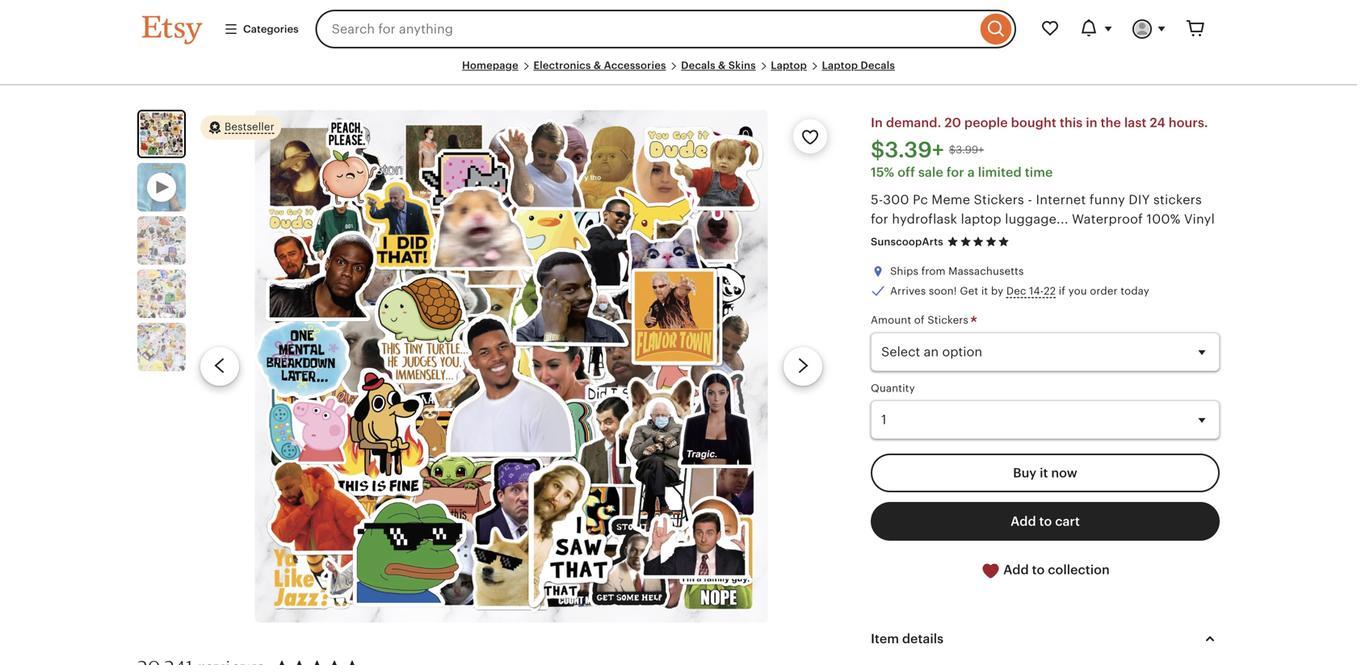 Task type: describe. For each thing, give the bounding box(es) containing it.
5-300 pc meme stickers - internet funny diy stickers for hydroflask laptop luggage... waterproof 100% vinyl
[[871, 193, 1215, 226]]

from
[[922, 266, 946, 278]]

ships from massachusetts
[[890, 266, 1024, 278]]

decals & skins
[[681, 59, 756, 72]]

1 horizontal spatial for
[[947, 165, 965, 180]]

funny
[[1090, 193, 1125, 207]]

laptop link
[[771, 59, 807, 72]]

sale
[[919, 165, 944, 180]]

arrives
[[890, 285, 926, 297]]

24
[[1150, 116, 1166, 130]]

time
[[1025, 165, 1053, 180]]

diy
[[1129, 193, 1150, 207]]

electronics & accessories
[[534, 59, 666, 72]]

bestseller button
[[200, 115, 281, 141]]

arrives soon! get it by dec 14-22 if you order today
[[890, 285, 1150, 297]]

to for cart
[[1039, 515, 1052, 529]]

laptop decals link
[[822, 59, 895, 72]]

by
[[991, 285, 1004, 297]]

it inside 'button'
[[1040, 466, 1048, 481]]

categories
[[243, 23, 299, 35]]

sunscooparts link
[[871, 236, 944, 248]]

today
[[1121, 285, 1150, 297]]

add to cart
[[1011, 515, 1080, 529]]

15%
[[871, 165, 895, 180]]

accessories
[[604, 59, 666, 72]]

& for electronics
[[594, 59, 601, 72]]

internet
[[1036, 193, 1086, 207]]

15% off sale for a limited time
[[871, 165, 1053, 180]]

in
[[1086, 116, 1098, 130]]

5-300 pc meme stickers internet funny diy stickers for image 2 image
[[137, 217, 186, 265]]

sunscooparts
[[871, 236, 944, 248]]

last
[[1125, 116, 1147, 130]]

buy
[[1013, 466, 1037, 481]]

20
[[945, 116, 961, 130]]

laptop for laptop decals
[[822, 59, 858, 72]]

cart
[[1055, 515, 1080, 529]]

in demand. 20 people bought this in the last 24 hours.
[[871, 116, 1208, 130]]

electronics
[[534, 59, 591, 72]]

luggage...
[[1005, 212, 1069, 226]]

skins
[[729, 59, 756, 72]]

this
[[1060, 116, 1083, 130]]

1 vertical spatial stickers
[[928, 314, 969, 326]]

collection
[[1048, 563, 1110, 578]]

stickers
[[1154, 193, 1202, 207]]

homepage link
[[462, 59, 519, 72]]

menu bar containing homepage
[[142, 58, 1215, 86]]

soon! get
[[929, 285, 979, 297]]

amount of stickers
[[871, 314, 972, 326]]

categories button
[[212, 14, 311, 44]]

5-300 pc meme stickers internet funny diy stickers for image 4 image
[[137, 323, 186, 372]]

item details button
[[856, 620, 1235, 659]]

buy it now button
[[871, 454, 1220, 493]]

none search field inside categories banner
[[316, 10, 1016, 48]]

of
[[914, 314, 925, 326]]

bestseller
[[225, 121, 275, 133]]

$3.39+
[[871, 138, 944, 163]]

pc
[[913, 193, 928, 207]]

$3.99+
[[949, 144, 984, 156]]

now
[[1051, 466, 1078, 481]]

hours.
[[1169, 116, 1208, 130]]

a
[[968, 165, 975, 180]]

buy it now
[[1013, 466, 1078, 481]]

hydroflask
[[892, 212, 958, 226]]

categories banner
[[113, 0, 1244, 58]]



Task type: vqa. For each thing, say whether or not it's contained in the screenshot.
for
yes



Task type: locate. For each thing, give the bounding box(es) containing it.
1 vertical spatial for
[[871, 212, 889, 226]]

add down the add to cart
[[1004, 563, 1029, 578]]

stickers
[[974, 193, 1024, 207], [928, 314, 969, 326]]

1 horizontal spatial decals
[[861, 59, 895, 72]]

0 horizontal spatial stickers
[[928, 314, 969, 326]]

& for decals
[[718, 59, 726, 72]]

0 vertical spatial to
[[1039, 515, 1052, 529]]

1 horizontal spatial &
[[718, 59, 726, 72]]

amount
[[871, 314, 912, 326]]

&
[[594, 59, 601, 72], [718, 59, 726, 72]]

& left the skins
[[718, 59, 726, 72]]

decals & skins link
[[681, 59, 756, 72]]

massachusetts
[[949, 266, 1024, 278]]

electronics & accessories link
[[534, 59, 666, 72]]

100%
[[1147, 212, 1181, 226]]

it
[[982, 285, 988, 297], [1040, 466, 1048, 481]]

5-300 pc meme stickers internet funny diy stickers for image 3 image
[[137, 270, 186, 318]]

laptop decals
[[822, 59, 895, 72]]

$3.39+ $3.99+
[[871, 138, 984, 163]]

details
[[902, 632, 944, 647]]

1 & from the left
[[594, 59, 601, 72]]

1 vertical spatial it
[[1040, 466, 1048, 481]]

1 vertical spatial add
[[1004, 563, 1029, 578]]

2 & from the left
[[718, 59, 726, 72]]

laptop right the skins
[[771, 59, 807, 72]]

1 horizontal spatial stickers
[[974, 193, 1024, 207]]

2 laptop from the left
[[822, 59, 858, 72]]

14-
[[1030, 285, 1044, 297]]

0 vertical spatial add
[[1011, 515, 1036, 529]]

0 horizontal spatial laptop
[[771, 59, 807, 72]]

stickers up laptop
[[974, 193, 1024, 207]]

decals down categories banner
[[681, 59, 716, 72]]

to for collection
[[1032, 563, 1045, 578]]

-
[[1028, 193, 1033, 207]]

add
[[1011, 515, 1036, 529], [1004, 563, 1029, 578]]

decals
[[681, 59, 716, 72], [861, 59, 895, 72]]

meme
[[932, 193, 971, 207]]

dec
[[1007, 285, 1027, 297]]

to
[[1039, 515, 1052, 529], [1032, 563, 1045, 578]]

homepage
[[462, 59, 519, 72]]

order
[[1090, 285, 1118, 297]]

quantity
[[871, 382, 915, 394]]

ships
[[890, 266, 919, 278]]

menu bar
[[142, 58, 1215, 86]]

0 horizontal spatial decals
[[681, 59, 716, 72]]

2 decals from the left
[[861, 59, 895, 72]]

0 horizontal spatial &
[[594, 59, 601, 72]]

add to cart button
[[871, 503, 1220, 541]]

1 horizontal spatial it
[[1040, 466, 1048, 481]]

1 horizontal spatial 5-300 pc meme stickers internet funny diy stickers for image 1 image
[[255, 110, 768, 623]]

for
[[947, 165, 965, 180], [871, 212, 889, 226]]

& right electronics
[[594, 59, 601, 72]]

stickers right of
[[928, 314, 969, 326]]

5-300 pc meme stickers internet funny diy stickers for image 1 image
[[255, 110, 768, 623], [139, 112, 184, 157]]

22
[[1044, 285, 1056, 297]]

Search for anything text field
[[316, 10, 977, 48]]

add for add to cart
[[1011, 515, 1036, 529]]

add to collection button
[[871, 551, 1220, 591]]

0 vertical spatial stickers
[[974, 193, 1024, 207]]

for left a
[[947, 165, 965, 180]]

item details
[[871, 632, 944, 647]]

it right buy
[[1040, 466, 1048, 481]]

add to collection
[[1000, 563, 1110, 578]]

0 horizontal spatial for
[[871, 212, 889, 226]]

decals up in
[[861, 59, 895, 72]]

300
[[883, 193, 909, 207]]

None search field
[[316, 10, 1016, 48]]

1 decals from the left
[[681, 59, 716, 72]]

it left by
[[982, 285, 988, 297]]

off
[[898, 165, 915, 180]]

people
[[965, 116, 1008, 130]]

to left collection
[[1032, 563, 1045, 578]]

demand.
[[886, 116, 942, 130]]

stickers inside 5-300 pc meme stickers - internet funny diy stickers for hydroflask laptop luggage... waterproof 100% vinyl
[[974, 193, 1024, 207]]

1 horizontal spatial laptop
[[822, 59, 858, 72]]

0 horizontal spatial it
[[982, 285, 988, 297]]

add for add to collection
[[1004, 563, 1029, 578]]

0 horizontal spatial 5-300 pc meme stickers internet funny diy stickers for image 1 image
[[139, 112, 184, 157]]

laptop for laptop link
[[771, 59, 807, 72]]

bought
[[1011, 116, 1057, 130]]

0 vertical spatial it
[[982, 285, 988, 297]]

you
[[1069, 285, 1087, 297]]

5-
[[871, 193, 883, 207]]

laptop right laptop link
[[822, 59, 858, 72]]

waterproof
[[1072, 212, 1143, 226]]

laptop
[[771, 59, 807, 72], [822, 59, 858, 72]]

add left cart
[[1011, 515, 1036, 529]]

item
[[871, 632, 899, 647]]

to left cart
[[1039, 515, 1052, 529]]

laptop
[[961, 212, 1002, 226]]

vinyl
[[1184, 212, 1215, 226]]

for down 5-
[[871, 212, 889, 226]]

0 vertical spatial for
[[947, 165, 965, 180]]

the
[[1101, 116, 1121, 130]]

in
[[871, 116, 883, 130]]

1 laptop from the left
[[771, 59, 807, 72]]

if
[[1059, 285, 1066, 297]]

1 vertical spatial to
[[1032, 563, 1045, 578]]

limited
[[978, 165, 1022, 180]]

for inside 5-300 pc meme stickers - internet funny diy stickers for hydroflask laptop luggage... waterproof 100% vinyl
[[871, 212, 889, 226]]



